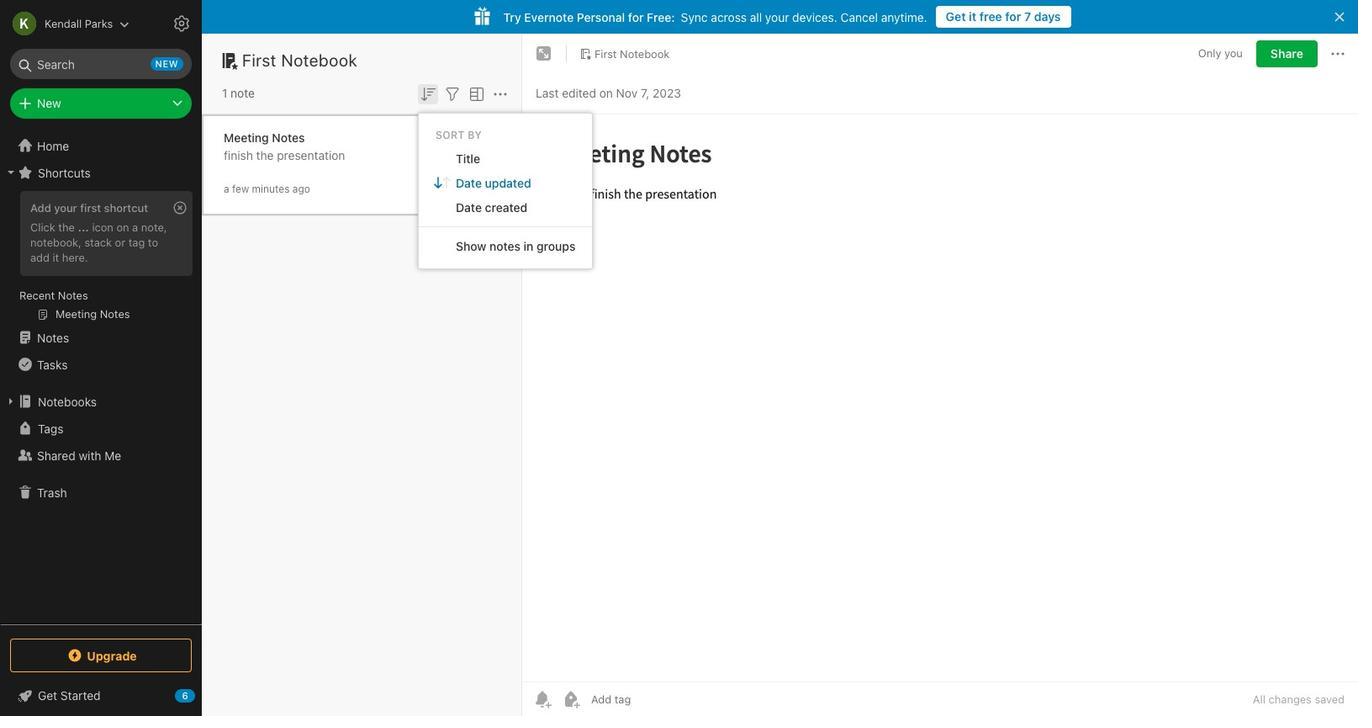 Task type: locate. For each thing, give the bounding box(es) containing it.
7
[[1025, 9, 1032, 24]]

or
[[115, 235, 125, 249]]

Add tag field
[[590, 692, 716, 707]]

parks
[[85, 16, 113, 30]]

1 date from the top
[[456, 176, 482, 190]]

upgrade button
[[10, 639, 192, 672]]

0 horizontal spatial it
[[53, 251, 59, 264]]

date for date created
[[456, 200, 482, 214]]

your right the all
[[766, 10, 790, 24]]

1 for from the left
[[1006, 9, 1022, 24]]

a left the few
[[224, 182, 229, 195]]

cancel
[[841, 10, 878, 24]]

show notes in groups
[[456, 239, 576, 253]]

get for get it free for 7 days
[[946, 9, 966, 24]]

changes
[[1269, 692, 1312, 706]]

tree containing home
[[0, 132, 202, 623]]

2 vertical spatial notes
[[37, 330, 69, 345]]

to
[[148, 235, 158, 249]]

date updated
[[456, 176, 531, 190]]

group
[[0, 186, 201, 331]]

1 horizontal spatial more actions field
[[1329, 40, 1349, 67]]

evernote
[[524, 10, 574, 24]]

0 horizontal spatial notebook
[[281, 50, 358, 70]]

1 vertical spatial your
[[54, 201, 77, 215]]

get left free on the top of the page
[[946, 9, 966, 24]]

2023
[[653, 85, 682, 100]]

on up the or
[[116, 220, 129, 234]]

sort by
[[436, 129, 482, 141]]

the
[[256, 148, 274, 162], [58, 220, 75, 234]]

0 horizontal spatial a
[[132, 220, 138, 234]]

notes right recent
[[58, 289, 88, 302]]

1 horizontal spatial the
[[256, 148, 274, 162]]

trash link
[[0, 479, 201, 506]]

date down date updated
[[456, 200, 482, 214]]

the inside "group"
[[58, 220, 75, 234]]

first down personal
[[595, 47, 617, 60]]

share button
[[1257, 40, 1318, 67]]

get inside button
[[946, 9, 966, 24]]

first notebook up nov
[[595, 47, 670, 60]]

title link
[[419, 146, 593, 171]]

the down meeting notes
[[256, 148, 274, 162]]

first
[[595, 47, 617, 60], [242, 50, 277, 70]]

1 vertical spatial on
[[116, 220, 129, 234]]

get
[[946, 9, 966, 24], [38, 688, 57, 703]]

more actions field inside note window element
[[1329, 40, 1349, 67]]

all
[[1254, 692, 1266, 706]]

tasks
[[37, 357, 68, 371]]

presentation
[[277, 148, 345, 162]]

anytime.
[[882, 10, 928, 24]]

0 vertical spatial more actions field
[[1329, 40, 1349, 67]]

try
[[504, 10, 521, 24]]

minutes
[[252, 182, 290, 195]]

show notes in groups link
[[419, 234, 593, 258]]

sort
[[436, 129, 465, 141]]

first notebook
[[595, 47, 670, 60], [242, 50, 358, 70]]

0 horizontal spatial get
[[38, 688, 57, 703]]

the inside note list element
[[256, 148, 274, 162]]

notebook
[[620, 47, 670, 60], [281, 50, 358, 70]]

only you
[[1199, 46, 1244, 60]]

1 vertical spatial a
[[132, 220, 138, 234]]

notebooks link
[[0, 388, 201, 415]]

1 horizontal spatial first notebook
[[595, 47, 670, 60]]

group containing add your first shortcut
[[0, 186, 201, 331]]

shortcuts button
[[0, 159, 201, 186]]

1 vertical spatial more actions field
[[491, 82, 511, 104]]

first inside button
[[595, 47, 617, 60]]

2 for from the left
[[628, 10, 644, 24]]

0 vertical spatial notes
[[272, 130, 305, 144]]

it down the notebook,
[[53, 251, 59, 264]]

the left the ...
[[58, 220, 75, 234]]

2 date from the top
[[456, 200, 482, 214]]

1 vertical spatial date
[[456, 200, 482, 214]]

for inside button
[[1006, 9, 1022, 24]]

ago
[[293, 182, 310, 195]]

show
[[456, 239, 487, 253]]

0 vertical spatial the
[[256, 148, 274, 162]]

more actions field right share "button"
[[1329, 40, 1349, 67]]

share
[[1271, 46, 1304, 61]]

Add filters field
[[443, 82, 463, 104]]

1 horizontal spatial for
[[1006, 9, 1022, 24]]

add your first shortcut
[[30, 201, 148, 215]]

6
[[182, 690, 188, 701]]

notes inside "group"
[[58, 289, 88, 302]]

first notebook button
[[574, 42, 676, 66]]

notes
[[490, 239, 521, 253]]

notes up tasks
[[37, 330, 69, 345]]

0 vertical spatial date
[[456, 176, 482, 190]]

for left the free:
[[628, 10, 644, 24]]

1 vertical spatial more actions image
[[491, 84, 511, 104]]

it left free on the top of the page
[[969, 9, 977, 24]]

1 horizontal spatial a
[[224, 182, 229, 195]]

add tag image
[[561, 689, 581, 709]]

1 note
[[222, 86, 255, 100]]

0 vertical spatial on
[[600, 85, 613, 100]]

days
[[1035, 9, 1061, 24]]

0 vertical spatial more actions image
[[1329, 44, 1349, 64]]

date created
[[456, 200, 528, 214]]

1 vertical spatial notes
[[58, 289, 88, 302]]

more actions image right share "button"
[[1329, 44, 1349, 64]]

...
[[78, 220, 89, 234]]

0 horizontal spatial for
[[628, 10, 644, 24]]

1 horizontal spatial it
[[969, 9, 977, 24]]

your up the click the ... on the left top of the page
[[54, 201, 77, 215]]

your
[[766, 10, 790, 24], [54, 201, 77, 215]]

0 horizontal spatial first notebook
[[242, 50, 358, 70]]

nov
[[616, 85, 638, 100]]

note list element
[[202, 34, 523, 716]]

1 horizontal spatial first
[[595, 47, 617, 60]]

0 vertical spatial get
[[946, 9, 966, 24]]

0 horizontal spatial more actions field
[[491, 82, 511, 104]]

date down "title"
[[456, 176, 482, 190]]

1
[[222, 86, 227, 100]]

More actions field
[[1329, 40, 1349, 67], [491, 82, 511, 104]]

1 vertical spatial it
[[53, 251, 59, 264]]

get it free for 7 days button
[[936, 6, 1072, 28]]

devices.
[[793, 10, 838, 24]]

more actions field right 'view options' field
[[491, 82, 511, 104]]

0 vertical spatial a
[[224, 182, 229, 195]]

get inside help and learning task checklist field
[[38, 688, 57, 703]]

1 horizontal spatial notebook
[[620, 47, 670, 60]]

on left nov
[[600, 85, 613, 100]]

for
[[1006, 9, 1022, 24], [628, 10, 644, 24]]

tree
[[0, 132, 202, 623]]

notes inside note list element
[[272, 130, 305, 144]]

more actions image
[[1329, 44, 1349, 64], [491, 84, 511, 104]]

add
[[30, 251, 50, 264]]

0 horizontal spatial more actions image
[[491, 84, 511, 104]]

1 horizontal spatial on
[[600, 85, 613, 100]]

0 horizontal spatial first
[[242, 50, 277, 70]]

Sort options field
[[418, 82, 438, 104]]

shared with me
[[37, 448, 121, 462]]

groups
[[537, 239, 576, 253]]

recent
[[19, 289, 55, 302]]

a
[[224, 182, 229, 195], [132, 220, 138, 234]]

get for get started
[[38, 688, 57, 703]]

0 horizontal spatial the
[[58, 220, 75, 234]]

Note Editor text field
[[523, 114, 1359, 682]]

0 horizontal spatial on
[[116, 220, 129, 234]]

notes up finish the presentation
[[272, 130, 305, 144]]

it
[[969, 9, 977, 24], [53, 251, 59, 264]]

note,
[[141, 220, 167, 234]]

View options field
[[463, 82, 487, 104]]

saved
[[1315, 692, 1345, 706]]

for left the 7 at top right
[[1006, 9, 1022, 24]]

first notebook up note
[[242, 50, 358, 70]]

shortcut
[[104, 201, 148, 215]]

new
[[37, 96, 61, 110]]

first up note
[[242, 50, 277, 70]]

0 horizontal spatial your
[[54, 201, 77, 215]]

1 horizontal spatial your
[[766, 10, 790, 24]]

more actions image right 'view options' field
[[491, 84, 511, 104]]

get left "started"
[[38, 688, 57, 703]]

date created link
[[419, 195, 593, 219]]

1 horizontal spatial get
[[946, 9, 966, 24]]

1 vertical spatial get
[[38, 688, 57, 703]]

date updated link
[[419, 171, 593, 195]]

a up tag
[[132, 220, 138, 234]]

0 vertical spatial it
[[969, 9, 977, 24]]

1 vertical spatial the
[[58, 220, 75, 234]]

meeting notes
[[224, 130, 305, 144]]



Task type: vqa. For each thing, say whether or not it's contained in the screenshot.
bold ICON
no



Task type: describe. For each thing, give the bounding box(es) containing it.
Help and Learning task checklist field
[[0, 682, 202, 709]]

recent notes
[[19, 289, 88, 302]]

tag
[[128, 235, 145, 249]]

icon on a note, notebook, stack or tag to add it here.
[[30, 220, 167, 264]]

expand notebooks image
[[4, 395, 18, 408]]

last edited on nov 7, 2023
[[536, 85, 682, 100]]

add a reminder image
[[533, 689, 553, 709]]

all
[[750, 10, 762, 24]]

get started
[[38, 688, 101, 703]]

free
[[980, 9, 1003, 24]]

by
[[468, 129, 482, 141]]

created
[[485, 200, 528, 214]]

here.
[[62, 251, 88, 264]]

1 horizontal spatial more actions image
[[1329, 44, 1349, 64]]

personal
[[577, 10, 625, 24]]

it inside button
[[969, 9, 977, 24]]

add filters image
[[443, 84, 463, 104]]

a inside note list element
[[224, 182, 229, 195]]

shortcuts
[[38, 165, 91, 180]]

settings image
[[172, 13, 192, 34]]

shared
[[37, 448, 75, 462]]

few
[[232, 182, 249, 195]]

note
[[231, 86, 255, 100]]

started
[[60, 688, 101, 703]]

kendall
[[45, 16, 82, 30]]

add
[[30, 201, 51, 215]]

date for date updated
[[456, 176, 482, 190]]

last
[[536, 85, 559, 100]]

meeting
[[224, 130, 269, 144]]

only
[[1199, 46, 1222, 60]]

trash
[[37, 485, 67, 499]]

kendall parks
[[45, 16, 113, 30]]

new button
[[10, 88, 192, 119]]

notes for recent notes
[[58, 289, 88, 302]]

notes for meeting notes
[[272, 130, 305, 144]]

tags
[[38, 421, 63, 435]]

expand note image
[[534, 44, 554, 64]]

first notebook inside button
[[595, 47, 670, 60]]

more actions image inside note list element
[[491, 84, 511, 104]]

Account field
[[0, 7, 130, 40]]

the for finish
[[256, 148, 274, 162]]

click the ...
[[30, 220, 89, 234]]

a few minutes ago
[[224, 182, 310, 195]]

first notebook inside note list element
[[242, 50, 358, 70]]

notebook inside note list element
[[281, 50, 358, 70]]

new search field
[[22, 49, 183, 79]]

me
[[105, 448, 121, 462]]

get it free for 7 days
[[946, 9, 1061, 24]]

first inside note list element
[[242, 50, 277, 70]]

you
[[1225, 46, 1244, 60]]

note window element
[[523, 34, 1359, 716]]

notebooks
[[38, 394, 97, 409]]

notebook,
[[30, 235, 82, 249]]

in
[[524, 239, 534, 253]]

for for 7
[[1006, 9, 1022, 24]]

the for click
[[58, 220, 75, 234]]

click to collapse image
[[196, 685, 208, 705]]

0 vertical spatial your
[[766, 10, 790, 24]]

tags button
[[0, 415, 201, 442]]

stack
[[85, 235, 112, 249]]

for for free:
[[628, 10, 644, 24]]

icon
[[92, 220, 113, 234]]

notebook inside button
[[620, 47, 670, 60]]

free:
[[647, 10, 675, 24]]

notes link
[[0, 324, 201, 351]]

updated
[[485, 176, 531, 190]]

tasks button
[[0, 351, 201, 378]]

on inside note window element
[[600, 85, 613, 100]]

home link
[[0, 132, 202, 159]]

your inside "group"
[[54, 201, 77, 215]]

on inside icon on a note, notebook, stack or tag to add it here.
[[116, 220, 129, 234]]

finish
[[224, 148, 253, 162]]

title
[[456, 151, 480, 166]]

all changes saved
[[1254, 692, 1345, 706]]

upgrade
[[87, 648, 137, 663]]

new
[[155, 58, 178, 69]]

finish the presentation
[[224, 148, 345, 162]]

across
[[711, 10, 747, 24]]

try evernote personal for free: sync across all your devices. cancel anytime.
[[504, 10, 928, 24]]

first
[[80, 201, 101, 215]]

sync
[[681, 10, 708, 24]]

click
[[30, 220, 55, 234]]

a inside icon on a note, notebook, stack or tag to add it here.
[[132, 220, 138, 234]]

it inside icon on a note, notebook, stack or tag to add it here.
[[53, 251, 59, 264]]

with
[[79, 448, 101, 462]]

dropdown list menu
[[419, 146, 593, 258]]

Search text field
[[22, 49, 180, 79]]

edited
[[562, 85, 597, 100]]

more actions field inside note list element
[[491, 82, 511, 104]]

home
[[37, 138, 69, 153]]

7,
[[641, 85, 650, 100]]



